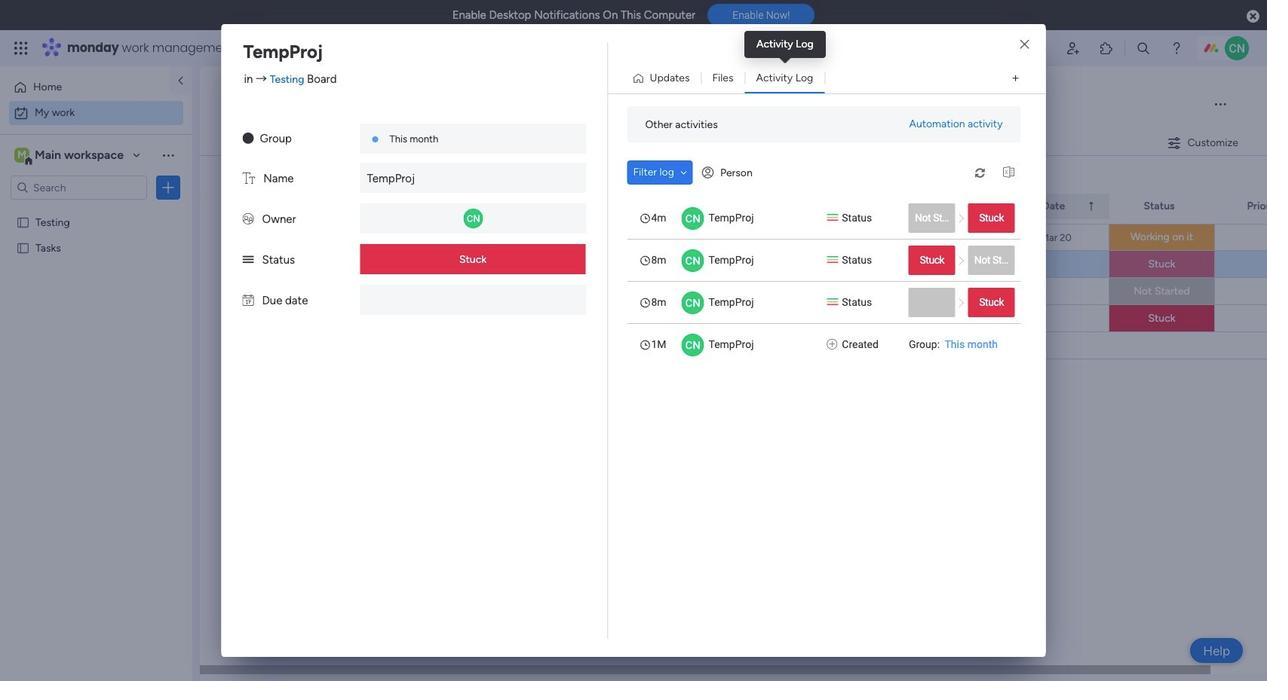 Task type: locate. For each thing, give the bounding box(es) containing it.
add view image
[[1013, 73, 1019, 84]]

see plans image
[[250, 40, 264, 57]]

tab
[[223, 131, 277, 155], [277, 131, 350, 155]]

dapulse text column image
[[243, 172, 255, 186]]

refresh image
[[968, 167, 992, 178]]

tab up dapulse text column image
[[223, 131, 277, 155]]

column header
[[1004, 194, 1110, 220]]

select product image
[[14, 41, 29, 56]]

1 horizontal spatial list box
[[627, 197, 1025, 366]]

tab up filter dashboard by text search field
[[277, 131, 350, 155]]

dialog
[[0, 0, 1267, 682]]

None search field
[[293, 162, 434, 186]]

0 vertical spatial option
[[9, 75, 161, 100]]

2 tab from the left
[[277, 131, 350, 155]]

search everything image
[[1136, 41, 1151, 56]]

workspace image
[[14, 147, 29, 164]]

angle down image
[[680, 167, 687, 178]]

tab list
[[223, 131, 350, 155]]

2 vertical spatial option
[[0, 209, 192, 212]]

help image
[[1169, 41, 1184, 56]]

Filter dashboard by text search field
[[293, 162, 434, 186]]

invite members image
[[1066, 41, 1081, 56]]

dapulse date column image
[[243, 294, 254, 308]]

option
[[9, 75, 161, 100], [9, 101, 183, 125], [0, 209, 192, 212]]

workspace selection element
[[14, 146, 126, 166]]

list box
[[627, 197, 1025, 366], [0, 206, 192, 464]]

close image
[[1020, 39, 1029, 51]]



Task type: describe. For each thing, give the bounding box(es) containing it.
update feed image
[[1033, 41, 1048, 56]]

cool name image
[[1225, 36, 1249, 60]]

public board image
[[16, 215, 30, 229]]

1 tab from the left
[[223, 131, 277, 155]]

1 vertical spatial option
[[9, 101, 183, 125]]

public board image
[[16, 241, 30, 255]]

sort image
[[1086, 201, 1098, 213]]

v2 sun image
[[243, 132, 254, 146]]

Search in workspace field
[[32, 179, 126, 197]]

v2 status image
[[243, 253, 254, 267]]

export to excel image
[[997, 167, 1021, 178]]

0 horizontal spatial list box
[[0, 206, 192, 464]]

dapulse close image
[[1247, 9, 1260, 24]]

dapulse plus image
[[827, 337, 838, 353]]

monday marketplace image
[[1099, 41, 1114, 56]]

v2 overdue deadline image
[[1009, 230, 1021, 245]]

v2 multiple person column image
[[243, 213, 254, 226]]



Task type: vqa. For each thing, say whether or not it's contained in the screenshot.
5th menu item from the bottom of the 'MENU' menu
no



